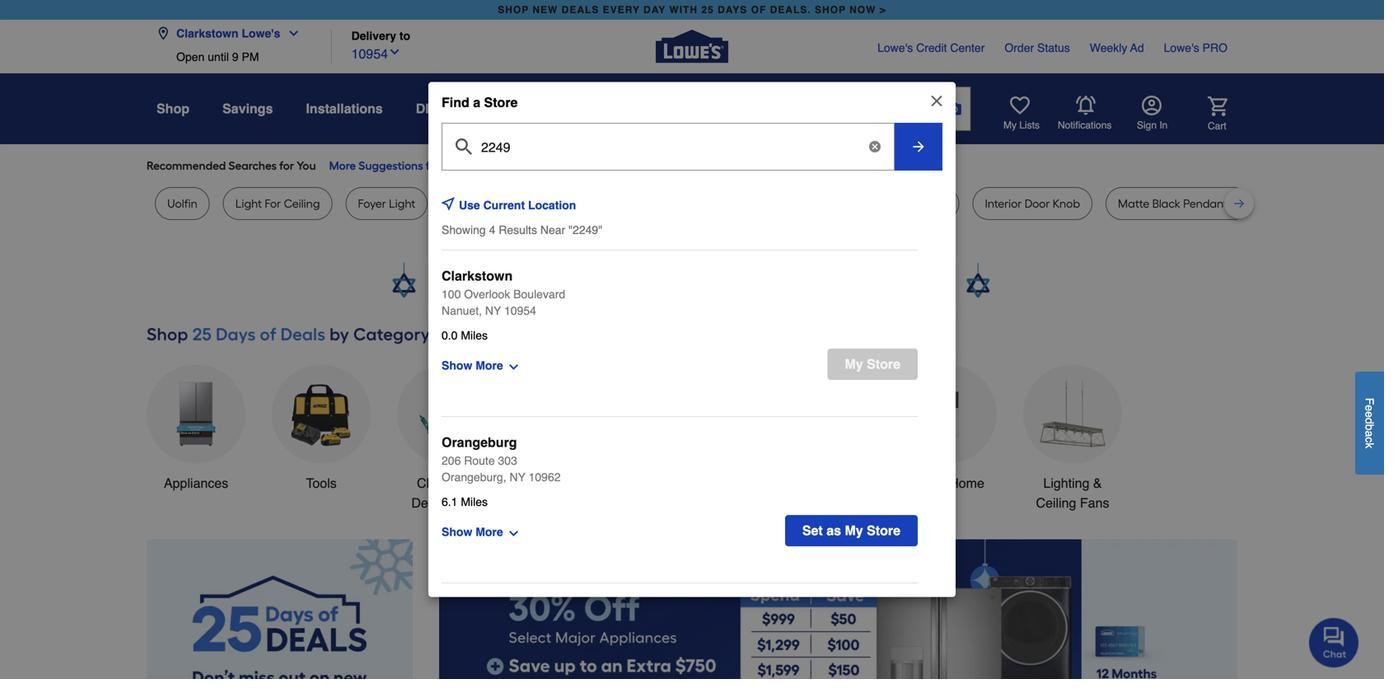 Task type: locate. For each thing, give the bounding box(es) containing it.
1 horizontal spatial chevron down image
[[388, 45, 401, 59]]

kitchen faucets
[[525, 476, 619, 491]]

boulevard
[[514, 288, 566, 301]]

miles right the 6.1
[[461, 495, 488, 509]]

route
[[464, 454, 495, 467]]

more inside recommended searches for you heading
[[329, 159, 356, 173]]

for for suggestions
[[426, 159, 441, 173]]

knob
[[1053, 197, 1081, 211]]

1 e from the top
[[1364, 405, 1377, 411]]

shop new deals every day with 25 days of deals. shop now >
[[498, 4, 887, 16]]

ny down overlook
[[485, 304, 501, 317]]

1 vertical spatial clarkstown
[[442, 268, 513, 284]]

shop 25 days of deals by category image
[[147, 321, 1238, 348]]

you for recommended searches for you
[[297, 159, 316, 173]]

0 horizontal spatial chevron down image
[[280, 27, 300, 40]]

for
[[279, 159, 294, 173], [426, 159, 441, 173], [265, 197, 281, 211]]

lighting & ceiling fans button
[[1024, 365, 1123, 513]]

black
[[453, 197, 482, 211], [1153, 197, 1181, 211]]

1 you from the left
[[297, 159, 316, 173]]

deals.
[[770, 4, 812, 16]]

4 light from the left
[[1231, 197, 1257, 211]]

1 light from the left
[[235, 197, 262, 211]]

2 light from the left
[[389, 197, 416, 211]]

lowe's
[[242, 27, 280, 40], [878, 41, 913, 54], [1164, 41, 1200, 54]]

use current location button
[[459, 187, 603, 223]]

set as my store button
[[785, 515, 918, 546]]

0 vertical spatial a
[[473, 95, 481, 110]]

my inside my store button
[[845, 356, 864, 372]]

as
[[827, 523, 842, 538]]

303
[[498, 454, 518, 467]]

orangeburg link
[[442, 433, 517, 453]]

order status link
[[1005, 40, 1070, 56]]

lowe's left pro
[[1164, 41, 1200, 54]]

light left cluster
[[1231, 197, 1257, 211]]

store
[[484, 95, 518, 110], [867, 356, 901, 372], [867, 523, 901, 538]]

appliances
[[164, 476, 228, 491]]

nanuet,
[[442, 304, 482, 317]]

miles for orangeburg
[[461, 495, 488, 509]]

clarkstown inside "button"
[[176, 27, 239, 40]]

sign in
[[1137, 120, 1168, 131]]

1 horizontal spatial clarkstown
[[442, 268, 513, 284]]

smart home
[[911, 476, 985, 491]]

1 show from the top
[[442, 359, 473, 372]]

chevron right image
[[463, 159, 476, 172]]

chat invite button image
[[1310, 617, 1360, 668]]

foyer light
[[358, 197, 416, 211]]

1 vertical spatial show more
[[442, 525, 503, 539]]

more for clarkstown
[[476, 359, 503, 372]]

you up ceiling
[[297, 159, 316, 173]]

1 vertical spatial &
[[1094, 476, 1102, 491]]

light down searches
[[235, 197, 262, 211]]

show for clarkstown
[[442, 359, 473, 372]]

more left suggestions
[[329, 159, 356, 173]]

diy
[[416, 101, 438, 116]]

0 vertical spatial show more
[[442, 359, 503, 372]]

christmas decorations
[[412, 476, 482, 511]]

uolfin
[[167, 197, 198, 211]]

10954 down boulevard on the left of page
[[504, 304, 537, 317]]

2 vertical spatial more
[[476, 525, 503, 539]]

day
[[644, 4, 666, 16]]

ideas
[[455, 101, 488, 116]]

diy & ideas
[[416, 101, 488, 116]]

& up fans
[[1094, 476, 1102, 491]]

location image
[[157, 27, 170, 40]]

my inside my lists link
[[1004, 120, 1017, 131]]

deals
[[562, 4, 600, 16]]

location
[[528, 199, 576, 212]]

for left ceiling
[[265, 197, 281, 211]]

in
[[1160, 120, 1168, 131]]

orangeburg,
[[442, 471, 507, 484]]

10954
[[352, 46, 388, 61], [504, 304, 537, 317]]

k
[[1364, 443, 1377, 448]]

0 vertical spatial 10954
[[352, 46, 388, 61]]

2 show from the top
[[442, 525, 473, 539]]

0 horizontal spatial clarkstown
[[176, 27, 239, 40]]

interior
[[986, 197, 1022, 211]]

installations
[[306, 101, 383, 116]]

pro
[[1203, 41, 1228, 54]]

light right red
[[581, 197, 607, 211]]

206
[[442, 454, 461, 467]]

you
[[297, 159, 316, 173], [443, 159, 463, 173]]

1 horizontal spatial you
[[443, 159, 463, 173]]

1 horizontal spatial black
[[1153, 197, 1181, 211]]

Search Query text field
[[522, 87, 896, 130]]

cluster
[[1260, 197, 1297, 211]]

more down 0.0 miles
[[476, 359, 503, 372]]

my for my store
[[845, 356, 864, 372]]

1 vertical spatial ny
[[510, 471, 526, 484]]

to
[[400, 29, 411, 42]]

2 you from the left
[[443, 159, 463, 173]]

1 vertical spatial 10954
[[504, 304, 537, 317]]

overlook
[[464, 288, 510, 301]]

0 vertical spatial chevron down image
[[280, 27, 300, 40]]

appliances button
[[147, 365, 246, 493]]

miles
[[461, 329, 488, 342], [461, 495, 488, 509]]

lowe's inside clarkstown lowe's "button"
[[242, 27, 280, 40]]

10954 down delivery
[[352, 46, 388, 61]]

you up the gps image
[[443, 159, 463, 173]]

lowe's home improvement account image
[[1142, 96, 1162, 115]]

1 horizontal spatial a
[[1364, 430, 1377, 437]]

lowe's home improvement lists image
[[1011, 96, 1030, 115]]

4
[[489, 223, 496, 236]]

2 show more from the top
[[442, 525, 503, 539]]

1 vertical spatial a
[[1364, 430, 1377, 437]]

0 vertical spatial ny
[[485, 304, 501, 317]]

1 horizontal spatial shop
[[815, 4, 846, 16]]

red light fixture
[[558, 197, 645, 211]]

a up k
[[1364, 430, 1377, 437]]

0 horizontal spatial you
[[297, 159, 316, 173]]

0 horizontal spatial ny
[[485, 304, 501, 317]]

0 horizontal spatial 10954
[[352, 46, 388, 61]]

show more down 6.1 miles
[[442, 525, 503, 539]]

lowe's home improvement notification center image
[[1076, 96, 1096, 115]]

chevron down image
[[280, 27, 300, 40], [388, 45, 401, 59]]

b
[[1364, 424, 1377, 430]]

decorations
[[412, 495, 482, 511]]

ny inside clarkstown 100 overlook boulevard nanuet, ny 10954
[[485, 304, 501, 317]]

clarkstown inside clarkstown 100 overlook boulevard nanuet, ny 10954
[[442, 268, 513, 284]]

lowe's up pm
[[242, 27, 280, 40]]

show down decorations
[[442, 525, 473, 539]]

& inside lighting & ceiling fans
[[1094, 476, 1102, 491]]

None search field
[[521, 87, 971, 146]]

you for more suggestions for you
[[443, 159, 463, 173]]

2 miles from the top
[[461, 495, 488, 509]]

black up the showing
[[453, 197, 482, 211]]

savings button
[[223, 94, 273, 124]]

0 vertical spatial store
[[484, 95, 518, 110]]

for right searches
[[279, 159, 294, 173]]

near
[[541, 223, 566, 236]]

1 vertical spatial chevron down image
[[388, 45, 401, 59]]

lowe's credit center
[[878, 41, 985, 54]]

e up d
[[1364, 405, 1377, 411]]

1 horizontal spatial &
[[1094, 476, 1102, 491]]

smart
[[911, 476, 946, 491]]

clarkstown up open until 9 pm
[[176, 27, 239, 40]]

0 vertical spatial clarkstown
[[176, 27, 239, 40]]

for left the 'chevron right' image
[[426, 159, 441, 173]]

0 horizontal spatial lowe's
[[242, 27, 280, 40]]

3 light from the left
[[581, 197, 607, 211]]

a right find in the left of the page
[[473, 95, 481, 110]]

& right diy
[[441, 101, 451, 116]]

0 vertical spatial more
[[329, 159, 356, 173]]

2 black from the left
[[1153, 197, 1181, 211]]

1 vertical spatial more
[[476, 359, 503, 372]]

1 horizontal spatial lowe's
[[878, 41, 913, 54]]

order
[[1005, 41, 1035, 54]]

0 horizontal spatial black
[[453, 197, 482, 211]]

ny
[[485, 304, 501, 317], [510, 471, 526, 484]]

shop
[[498, 4, 529, 16], [815, 4, 846, 16]]

1 vertical spatial my
[[845, 356, 864, 372]]

0 vertical spatial &
[[441, 101, 451, 116]]

lowe's left 'credit'
[[878, 41, 913, 54]]

lowe's wishes you and your family a happy hanukkah. image
[[147, 263, 1238, 304]]

light right foyer
[[389, 197, 416, 211]]

miles right 0.0
[[461, 329, 488, 342]]

2 vertical spatial my
[[845, 523, 864, 538]]

shop left now
[[815, 4, 846, 16]]

ny down 303
[[510, 471, 526, 484]]

more down 6.1 miles
[[476, 525, 503, 539]]

& for diy
[[441, 101, 451, 116]]

ny inside 'orangeburg 206 route 303 orangeburg, ny 10962'
[[510, 471, 526, 484]]

>
[[880, 4, 887, 16]]

0 horizontal spatial shop
[[498, 4, 529, 16]]

interior door knob
[[986, 197, 1081, 211]]

0 vertical spatial miles
[[461, 329, 488, 342]]

lowe's inside lowe's credit center link
[[878, 41, 913, 54]]

1 vertical spatial miles
[[461, 495, 488, 509]]

open until 9 pm
[[176, 50, 259, 63]]

lowe's pro
[[1164, 41, 1228, 54]]

1 horizontal spatial 10954
[[504, 304, 537, 317]]

every
[[603, 4, 640, 16]]

1 show more from the top
[[442, 359, 503, 372]]

pendant
[[1184, 197, 1228, 211]]

my lists link
[[1004, 96, 1040, 132]]

clarkstown for clarkstown 100 overlook boulevard nanuet, ny 10954
[[442, 268, 513, 284]]

1 miles from the top
[[461, 329, 488, 342]]

ceiling
[[1037, 495, 1077, 511]]

show down 0.0
[[442, 359, 473, 372]]

black right matte
[[1153, 197, 1181, 211]]

ceiling
[[284, 197, 320, 211]]

0 vertical spatial show
[[442, 359, 473, 372]]

0 vertical spatial my
[[1004, 120, 1017, 131]]

ad
[[1131, 41, 1145, 54]]

a
[[473, 95, 481, 110], [1364, 430, 1377, 437]]

9
[[232, 50, 239, 63]]

lowe's inside lowe's pro link
[[1164, 41, 1200, 54]]

kitchen faucets button
[[523, 365, 621, 493]]

clarkstown link
[[442, 266, 513, 286]]

show
[[442, 359, 473, 372], [442, 525, 473, 539]]

my
[[1004, 120, 1017, 131], [845, 356, 864, 372], [845, 523, 864, 538]]

e up b at the bottom of page
[[1364, 411, 1377, 418]]

1 horizontal spatial ny
[[510, 471, 526, 484]]

clarkstown up overlook
[[442, 268, 513, 284]]

1 black from the left
[[453, 197, 482, 211]]

shop left new
[[498, 4, 529, 16]]

2 horizontal spatial lowe's
[[1164, 41, 1200, 54]]

show more down 0.0 miles
[[442, 359, 503, 372]]

1 vertical spatial show
[[442, 525, 473, 539]]

&
[[441, 101, 451, 116], [1094, 476, 1102, 491]]

0 horizontal spatial &
[[441, 101, 451, 116]]

e
[[1364, 405, 1377, 411], [1364, 411, 1377, 418]]

shop new deals every day with 25 days of deals. shop now > link
[[495, 0, 890, 20]]

10954 button
[[352, 42, 401, 64]]

6.1
[[442, 495, 458, 509]]

foyer
[[358, 197, 386, 211]]



Task type: describe. For each thing, give the bounding box(es) containing it.
showing
[[442, 223, 486, 236]]

find a store
[[442, 95, 518, 110]]

25 days of deals. don't miss deals every day. same-day delivery on in-stock orders placed by 2 p m. image
[[147, 539, 413, 679]]

my for my lists
[[1004, 120, 1017, 131]]

results
[[499, 223, 537, 236]]

show more for clarkstown
[[442, 359, 503, 372]]

delivery
[[352, 29, 396, 42]]

gps image
[[442, 197, 455, 210]]

home
[[950, 476, 985, 491]]

lowe's for lowe's pro
[[1164, 41, 1200, 54]]

ny for clarkstown
[[485, 304, 501, 317]]

more for orangeburg
[[476, 525, 503, 539]]

red
[[558, 197, 578, 211]]

weekly ad
[[1090, 41, 1145, 54]]

weekly ad link
[[1090, 40, 1145, 56]]

ny for orangeburg
[[510, 471, 526, 484]]

f e e d b a c k button
[[1356, 372, 1385, 475]]

chevron down image inside clarkstown lowe's "button"
[[280, 27, 300, 40]]

recommended searches for you heading
[[147, 157, 1238, 174]]

lighting & ceiling fans
[[1037, 476, 1110, 511]]

show for orangeburg
[[442, 525, 473, 539]]

6.1 miles
[[442, 495, 488, 509]]

1 vertical spatial store
[[867, 356, 901, 372]]

my inside set as my store button
[[845, 523, 864, 538]]

up to 30 percent off select major appliances. plus, save up to an extra $750 on major appliances. image
[[439, 539, 1238, 679]]

cart button
[[1185, 96, 1228, 132]]

more suggestions for you
[[329, 159, 463, 173]]

matte
[[1119, 197, 1150, 211]]

100
[[442, 288, 461, 301]]

order status
[[1005, 41, 1070, 54]]

10954 inside button
[[352, 46, 388, 61]]

my store button
[[828, 349, 918, 380]]

tools
[[306, 476, 337, 491]]

my lists
[[1004, 120, 1040, 131]]

matte black pendant light cluster
[[1119, 197, 1297, 211]]

close image
[[929, 93, 945, 109]]

door
[[1025, 197, 1050, 211]]

smart home button
[[898, 365, 997, 493]]

christmas
[[417, 476, 476, 491]]

d
[[1364, 418, 1377, 424]]

find
[[442, 95, 470, 110]]

1 shop from the left
[[498, 4, 529, 16]]

credit
[[917, 41, 947, 54]]

clarkstown lowe's
[[176, 27, 280, 40]]

lowe's for lowe's credit center
[[878, 41, 913, 54]]

clarkstown lowe's button
[[157, 17, 307, 50]]

orangeburg
[[442, 435, 517, 450]]

with
[[670, 4, 698, 16]]

delivery to
[[352, 29, 411, 42]]

lowe's home improvement logo image
[[656, 10, 729, 83]]

faucets
[[572, 476, 619, 491]]

center
[[951, 41, 985, 54]]

status
[[1038, 41, 1070, 54]]

now
[[850, 4, 877, 16]]

new
[[533, 4, 558, 16]]

sign in button
[[1137, 96, 1168, 132]]

black faucet
[[453, 197, 520, 211]]

a inside button
[[1364, 430, 1377, 437]]

cart
[[1208, 120, 1227, 132]]

faucet
[[484, 197, 520, 211]]

"2249"
[[569, 223, 603, 236]]

2 e from the top
[[1364, 411, 1377, 418]]

chevron down image inside 10954 button
[[388, 45, 401, 59]]

until
[[208, 50, 229, 63]]

f e e d b a c k
[[1364, 398, 1377, 448]]

lowe's home improvement cart image
[[1208, 96, 1228, 116]]

days
[[718, 4, 748, 16]]

camera image
[[947, 101, 963, 117]]

lowe's credit center link
[[878, 40, 985, 56]]

set
[[803, 523, 823, 538]]

of
[[751, 4, 767, 16]]

for for searches
[[279, 159, 294, 173]]

0.0
[[442, 329, 458, 342]]

c
[[1364, 437, 1377, 443]]

25
[[702, 4, 714, 16]]

savings
[[223, 101, 273, 116]]

my store
[[845, 356, 901, 372]]

0 horizontal spatial a
[[473, 95, 481, 110]]

notifications
[[1058, 120, 1112, 131]]

& for lighting
[[1094, 476, 1102, 491]]

show more for orangeburg
[[442, 525, 503, 539]]

2 shop from the left
[[815, 4, 846, 16]]

10954 inside clarkstown 100 overlook boulevard nanuet, ny 10954
[[504, 304, 537, 317]]

set as my store
[[803, 523, 901, 538]]

lists
[[1020, 120, 1040, 131]]

Zip Code, City, State or Store # text field
[[448, 131, 889, 156]]

showing                                      4                                     results near "2249"
[[442, 223, 603, 236]]

miles for clarkstown
[[461, 329, 488, 342]]

sign
[[1137, 120, 1157, 131]]

lighting
[[1044, 476, 1090, 491]]

2 vertical spatial store
[[867, 523, 901, 538]]

christmas decorations button
[[397, 365, 496, 513]]

current
[[483, 199, 525, 212]]

arrow right image
[[911, 138, 927, 155]]

0.0 miles
[[442, 329, 488, 342]]

installations button
[[306, 94, 383, 124]]

diy & ideas button
[[416, 94, 488, 124]]

clarkstown for clarkstown lowe's
[[176, 27, 239, 40]]

suggestions
[[359, 159, 423, 173]]

recommended
[[147, 159, 226, 173]]



Task type: vqa. For each thing, say whether or not it's contained in the screenshot.
the F e e d b a c k button
yes



